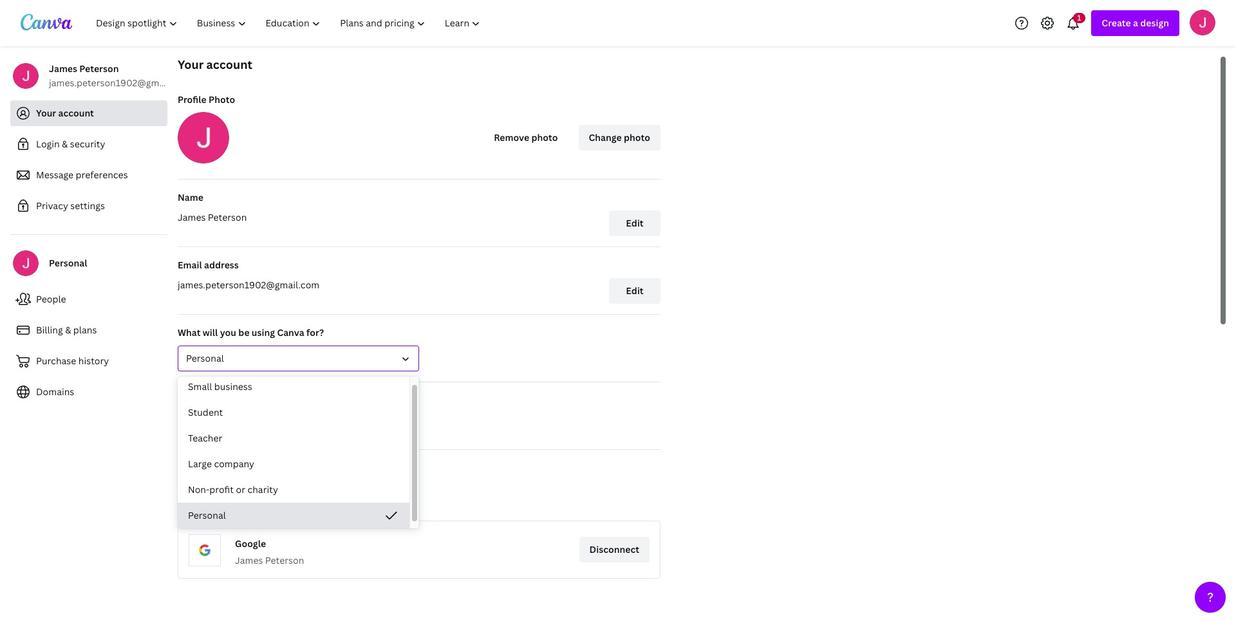 Task type: locate. For each thing, give the bounding box(es) containing it.
0 vertical spatial you
[[220, 326, 236, 339]]

0 vertical spatial peterson
[[79, 62, 119, 75]]

photo for change photo
[[624, 131, 650, 144]]

message preferences link
[[10, 162, 167, 188]]

billing & plans
[[36, 324, 97, 336]]

personal down non- in the left bottom of the page
[[188, 509, 226, 521]]

canva
[[277, 326, 304, 339], [321, 497, 348, 509]]

your up profile
[[178, 57, 204, 72]]

james peterson
[[178, 211, 247, 223]]

to right in
[[309, 497, 319, 509]]

charity
[[247, 483, 278, 496]]

& right login
[[62, 138, 68, 150]]

small business button
[[178, 374, 409, 400]]

0 horizontal spatial peterson
[[79, 62, 119, 75]]

1 vertical spatial you
[[237, 497, 253, 509]]

1 vertical spatial edit
[[626, 285, 644, 297]]

&
[[62, 138, 68, 150], [65, 324, 71, 336]]

0 horizontal spatial james
[[49, 62, 77, 75]]

plans
[[73, 324, 97, 336]]

connected social accounts
[[178, 462, 296, 474]]

account up photo
[[206, 57, 252, 72]]

0 vertical spatial account
[[206, 57, 252, 72]]

1 horizontal spatial your account
[[178, 57, 252, 72]]

2 to from the left
[[309, 497, 319, 509]]

personal
[[49, 257, 87, 269], [186, 352, 224, 364], [188, 509, 226, 521]]

1 horizontal spatial peterson
[[208, 211, 247, 223]]

james
[[49, 62, 77, 75], [178, 211, 206, 223], [235, 554, 263, 567]]

login & security
[[36, 138, 105, 150]]

peterson
[[79, 62, 119, 75], [208, 211, 247, 223], [265, 554, 304, 567]]

2 edit from the top
[[626, 285, 644, 297]]

1 horizontal spatial canva
[[321, 497, 348, 509]]

1 photo from the left
[[531, 131, 558, 144]]

your
[[178, 57, 204, 72], [36, 107, 56, 119]]

& for login
[[62, 138, 68, 150]]

domains
[[36, 386, 74, 398]]

you
[[220, 326, 236, 339], [237, 497, 253, 509]]

peterson inside james peterson james.peterson1902@gmail.com
[[79, 62, 119, 75]]

1 edit from the top
[[626, 217, 644, 229]]

personal inside "option"
[[188, 509, 226, 521]]

photo right the remove
[[531, 131, 558, 144]]

james down name
[[178, 211, 206, 223]]

create a design button
[[1091, 10, 1179, 36]]

photo
[[531, 131, 558, 144], [624, 131, 650, 144]]

edit button
[[609, 211, 660, 236], [609, 278, 660, 304]]

1 vertical spatial your account
[[36, 107, 94, 119]]

1 edit button from the top
[[609, 211, 660, 236]]

0 vertical spatial edit
[[626, 217, 644, 229]]

james up the your account link at the left
[[49, 62, 77, 75]]

canva left "for?" at bottom left
[[277, 326, 304, 339]]

james peterson james.peterson1902@gmail.com
[[49, 62, 191, 89]]

1 vertical spatial james.peterson1902@gmail.com
[[178, 279, 319, 291]]

0 vertical spatial edit button
[[609, 211, 660, 236]]

0 horizontal spatial photo
[[531, 131, 558, 144]]

1 vertical spatial peterson
[[208, 211, 247, 223]]

name
[[178, 191, 203, 203]]

canva right in
[[321, 497, 348, 509]]

history
[[78, 355, 109, 367]]

1 vertical spatial account
[[58, 107, 94, 119]]

james inside james peterson james.peterson1902@gmail.com
[[49, 62, 77, 75]]

design
[[1140, 17, 1169, 29]]

your up login
[[36, 107, 56, 119]]

2 vertical spatial peterson
[[265, 554, 304, 567]]

you left be
[[220, 326, 236, 339]]

what will you be using canva for?
[[178, 326, 324, 339]]

purchase history link
[[10, 348, 167, 374]]

you down or
[[237, 497, 253, 509]]

accounts
[[256, 462, 296, 474]]

peterson up address
[[208, 211, 247, 223]]

account
[[206, 57, 252, 72], [58, 107, 94, 119]]

2 photo from the left
[[624, 131, 650, 144]]

james peterson image
[[1190, 9, 1215, 35]]

peterson down google at the bottom of page
[[265, 554, 304, 567]]

1 horizontal spatial your
[[178, 57, 204, 72]]

account up login & security
[[58, 107, 94, 119]]

1 vertical spatial &
[[65, 324, 71, 336]]

disconnect
[[589, 543, 639, 556]]

your account up photo
[[178, 57, 252, 72]]

peterson up the your account link at the left
[[79, 62, 119, 75]]

will
[[203, 326, 218, 339]]

edit button for james peterson
[[609, 211, 660, 236]]

preferences
[[76, 169, 128, 181]]

in
[[299, 497, 307, 509]]

1 horizontal spatial to
[[309, 497, 319, 509]]

or
[[236, 483, 245, 496]]

1 horizontal spatial account
[[206, 57, 252, 72]]

1 vertical spatial edit button
[[609, 278, 660, 304]]

1 horizontal spatial james
[[178, 211, 206, 223]]

profit
[[209, 483, 234, 496]]

email
[[178, 259, 202, 271]]

privacy
[[36, 200, 68, 212]]

0 horizontal spatial to
[[272, 497, 282, 509]]

large company button
[[178, 451, 409, 477]]

james.peterson1902@gmail.com down address
[[178, 279, 319, 291]]

edit
[[626, 217, 644, 229], [626, 285, 644, 297]]

& inside login & security link
[[62, 138, 68, 150]]

1 horizontal spatial photo
[[624, 131, 650, 144]]

2 vertical spatial personal
[[188, 509, 226, 521]]

login
[[36, 138, 60, 150]]

1 vertical spatial james
[[178, 211, 206, 223]]

0 vertical spatial your account
[[178, 57, 252, 72]]

people
[[36, 293, 66, 305]]

security
[[70, 138, 105, 150]]

message
[[36, 169, 73, 181]]

& left plans
[[65, 324, 71, 336]]

to
[[272, 497, 282, 509], [309, 497, 319, 509]]

non-
[[188, 483, 209, 496]]

james.peterson1902@gmail.com up the your account link at the left
[[49, 77, 191, 89]]

personal down will in the bottom of the page
[[186, 352, 224, 364]]

james down google at the bottom of page
[[235, 554, 263, 567]]

1 to from the left
[[272, 497, 282, 509]]

company
[[214, 458, 254, 470]]

to left log
[[272, 497, 282, 509]]

your account up login & security
[[36, 107, 94, 119]]

0 vertical spatial james
[[49, 62, 77, 75]]

business
[[214, 380, 252, 393]]

2 edit button from the top
[[609, 278, 660, 304]]

james for james peterson james.peterson1902@gmail.com
[[49, 62, 77, 75]]

message preferences
[[36, 169, 128, 181]]

0 vertical spatial &
[[62, 138, 68, 150]]

& inside billing & plans link
[[65, 324, 71, 336]]

photo right change
[[624, 131, 650, 144]]

0 horizontal spatial your
[[36, 107, 56, 119]]

non-profit or charity option
[[178, 477, 409, 503]]

services that you use to log in to canva
[[178, 497, 348, 509]]

google james peterson
[[235, 538, 304, 567]]

james.peterson1902@gmail.com
[[49, 77, 191, 89], [178, 279, 319, 291]]

people link
[[10, 286, 167, 312]]

2 horizontal spatial james
[[235, 554, 263, 567]]

2 horizontal spatial peterson
[[265, 554, 304, 567]]

list box
[[178, 374, 409, 529]]

personal up people
[[49, 257, 87, 269]]

your account
[[178, 57, 252, 72], [36, 107, 94, 119]]

0 horizontal spatial canva
[[277, 326, 304, 339]]

0 vertical spatial your
[[178, 57, 204, 72]]

1 vertical spatial canva
[[321, 497, 348, 509]]

2 vertical spatial james
[[235, 554, 263, 567]]

photo for remove photo
[[531, 131, 558, 144]]

student button
[[178, 400, 409, 426]]

peterson for james peterson
[[208, 211, 247, 223]]



Task type: describe. For each thing, give the bounding box(es) containing it.
settings
[[70, 200, 105, 212]]

profile
[[178, 93, 206, 106]]

disconnect button
[[579, 537, 650, 563]]

personal option
[[178, 503, 409, 529]]

services
[[178, 497, 214, 509]]

privacy settings link
[[10, 193, 167, 219]]

privacy settings
[[36, 200, 105, 212]]

james inside google james peterson
[[235, 554, 263, 567]]

photo
[[209, 93, 235, 106]]

remove photo
[[494, 131, 558, 144]]

a
[[1133, 17, 1138, 29]]

email address
[[178, 259, 239, 271]]

Personal button
[[178, 346, 419, 371]]

edit button for james.peterson1902@gmail.com
[[609, 278, 660, 304]]

using
[[252, 326, 275, 339]]

language
[[178, 394, 220, 406]]

purchase history
[[36, 355, 109, 367]]

remove photo button
[[484, 125, 568, 151]]

change photo button
[[578, 125, 660, 151]]

non-profit or charity
[[188, 483, 278, 496]]

edit for james peterson
[[626, 217, 644, 229]]

student option
[[178, 400, 409, 426]]

peterson for james peterson james.peterson1902@gmail.com
[[79, 62, 119, 75]]

that
[[217, 497, 234, 509]]

0 horizontal spatial your account
[[36, 107, 94, 119]]

you for will
[[220, 326, 236, 339]]

teacher
[[188, 432, 222, 444]]

small business
[[188, 380, 252, 393]]

purchase
[[36, 355, 76, 367]]

teacher button
[[178, 426, 409, 451]]

profile photo
[[178, 93, 235, 106]]

create
[[1102, 17, 1131, 29]]

personal button
[[178, 503, 409, 529]]

0 vertical spatial canva
[[277, 326, 304, 339]]

create a design
[[1102, 17, 1169, 29]]

billing
[[36, 324, 63, 336]]

what
[[178, 326, 201, 339]]

0 horizontal spatial account
[[58, 107, 94, 119]]

use
[[255, 497, 270, 509]]

your account link
[[10, 100, 167, 126]]

remove
[[494, 131, 529, 144]]

address
[[204, 259, 239, 271]]

domains link
[[10, 379, 167, 405]]

small business option
[[178, 374, 409, 400]]

be
[[238, 326, 249, 339]]

large company
[[188, 458, 254, 470]]

change
[[589, 131, 622, 144]]

change photo
[[589, 131, 650, 144]]

list box containing small business
[[178, 374, 409, 529]]

peterson inside google james peterson
[[265, 554, 304, 567]]

google
[[235, 538, 266, 550]]

log
[[284, 497, 297, 509]]

1 vertical spatial your
[[36, 107, 56, 119]]

1 vertical spatial personal
[[186, 352, 224, 364]]

james for james peterson
[[178, 211, 206, 223]]

login & security link
[[10, 131, 167, 157]]

connected
[[178, 462, 226, 474]]

& for billing
[[65, 324, 71, 336]]

large
[[188, 458, 212, 470]]

social
[[228, 462, 254, 474]]

edit for james.peterson1902@gmail.com
[[626, 285, 644, 297]]

billing & plans link
[[10, 317, 167, 343]]

small
[[188, 380, 212, 393]]

0 vertical spatial personal
[[49, 257, 87, 269]]

non-profit or charity button
[[178, 477, 409, 503]]

teacher option
[[178, 426, 409, 451]]

you for that
[[237, 497, 253, 509]]

student
[[188, 406, 223, 418]]

for?
[[306, 326, 324, 339]]

large company option
[[178, 451, 409, 477]]

top level navigation element
[[88, 10, 491, 36]]

0 vertical spatial james.peterson1902@gmail.com
[[49, 77, 191, 89]]



Task type: vqa. For each thing, say whether or not it's contained in the screenshot.
bottommost PERSONAL
yes



